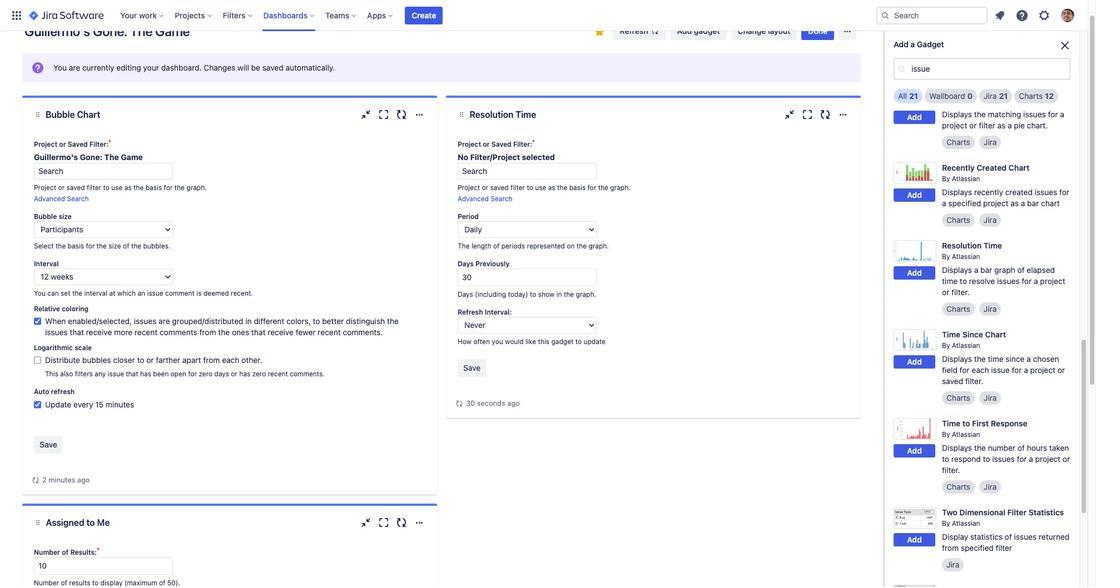 Task type: vqa. For each thing, say whether or not it's contained in the screenshot.
Settings Icon
no



Task type: locate. For each thing, give the bounding box(es) containing it.
add
[[678, 26, 692, 36], [894, 40, 909, 49], [908, 46, 922, 55], [908, 113, 922, 122], [908, 191, 922, 200], [908, 268, 922, 278], [908, 358, 922, 367], [908, 447, 922, 456], [908, 536, 922, 545]]

0 vertical spatial comments.
[[343, 328, 383, 337]]

1 project or saved filter: from the left
[[34, 140, 109, 149]]

project or saved filter: up filter/project
[[458, 140, 533, 149]]

add button down the pie chart image
[[894, 111, 936, 124]]

number
[[34, 549, 60, 557]]

0 vertical spatial from
[[199, 328, 216, 337]]

0 horizontal spatial has
[[140, 370, 151, 378]]

0 vertical spatial bar
[[1028, 199, 1040, 208]]

saved down filter/project
[[491, 184, 509, 192]]

gadget up pie on the top right of the page
[[918, 40, 945, 49]]

receive down different
[[268, 328, 294, 337]]

1 horizontal spatial the
[[130, 23, 153, 39]]

0 vertical spatial guillermo's gone: the game
[[24, 23, 190, 39]]

show
[[539, 290, 555, 299]]

comments. down fewer
[[290, 370, 325, 378]]

2 horizontal spatial that
[[251, 328, 266, 337]]

5 atlassian from the top
[[953, 342, 981, 350]]

search
[[67, 195, 89, 203], [491, 195, 513, 203]]

2 days from the top
[[458, 290, 473, 299]]

of inside two dimensional filter statistics by atlassian display statistics of issues returned from specified filter
[[1005, 533, 1013, 542]]

3 atlassian from the top
[[953, 175, 981, 183]]

search field inside resolution time region
[[458, 163, 597, 180]]

project or saved filter to use as the basis for the graph. advanced search inside bubble chart region
[[34, 184, 207, 203]]

project or saved filter to use as the basis for the graph. advanced search inside resolution time region
[[458, 184, 631, 203]]

1 horizontal spatial use
[[535, 184, 547, 192]]

ones
[[232, 328, 249, 337]]

time left since
[[989, 354, 1004, 364]]

resolution time image
[[894, 240, 937, 262]]

search up bubble size
[[67, 195, 89, 203]]

1 advanced from the left
[[34, 195, 65, 203]]

ago inside bubble chart region
[[77, 476, 90, 485]]

use inside resolution time region
[[535, 184, 547, 192]]

0 horizontal spatial project or saved filter:
[[34, 140, 109, 149]]

1 horizontal spatial saved
[[492, 140, 512, 149]]

refresh
[[620, 26, 649, 36], [458, 308, 483, 317]]

change
[[738, 26, 766, 36]]

4 atlassian from the top
[[953, 253, 981, 261]]

add for recently created chart
[[908, 191, 922, 200]]

2 horizontal spatial recent
[[318, 328, 341, 337]]

1 atlassian from the top
[[953, 30, 981, 38]]

1 vertical spatial guillermo's gone: the game
[[34, 152, 143, 162]]

6 add button from the top
[[894, 445, 936, 458]]

atlassian up resolve
[[953, 253, 981, 261]]

resolution time region
[[455, 131, 853, 410]]

1 vertical spatial gone:
[[80, 152, 103, 162]]

atlassian down the recently on the right top of the page
[[953, 175, 981, 183]]

issues
[[1024, 110, 1047, 119], [1035, 188, 1058, 197], [998, 277, 1020, 286], [134, 317, 157, 326], [45, 328, 68, 337], [993, 455, 1015, 464], [1015, 533, 1037, 542]]

filter. inside time to first response by atlassian displays the number of hours taken to respond to issues for a project or filter.
[[943, 466, 961, 475]]

charts down field
[[947, 393, 971, 403]]

guillermo's gone: the game inside bubble chart region
[[34, 152, 143, 162]]

displays up resolve
[[943, 265, 973, 275]]

in up ones
[[246, 317, 252, 326]]

0 horizontal spatial search
[[67, 195, 89, 203]]

refresh inside button
[[620, 26, 649, 36]]

advanced search link up bubble size
[[34, 195, 89, 203]]

number
[[989, 443, 1016, 453]]

that down closer
[[126, 370, 138, 378]]

of right the graph
[[1018, 265, 1025, 275]]

charts for to
[[947, 482, 971, 492]]

2 vertical spatial filter.
[[943, 466, 961, 475]]

advanced
[[34, 195, 65, 203], [458, 195, 489, 203]]

1 vertical spatial comments.
[[290, 370, 325, 378]]

are
[[69, 63, 80, 72], [159, 317, 170, 326]]

time inside time to first response by atlassian displays the number of hours taken to respond to issues for a project or filter.
[[943, 419, 961, 428]]

add down 'resolution time' image
[[908, 268, 922, 278]]

0 horizontal spatial bar
[[981, 265, 993, 275]]

you inside bubble chart region
[[34, 289, 46, 298]]

0 vertical spatial days
[[458, 260, 474, 268]]

2 vertical spatial from
[[943, 544, 959, 553]]

5 add button from the top
[[894, 356, 936, 369]]

Days Previously text field
[[458, 269, 597, 287]]

search field inside bubble chart region
[[34, 163, 173, 180]]

charts for chart
[[947, 137, 971, 147]]

issues down filter
[[1015, 533, 1037, 542]]

0 vertical spatial you
[[53, 63, 67, 72]]

0 vertical spatial bubble
[[46, 110, 75, 120]]

each right field
[[972, 366, 990, 375]]

project inside "time since chart by atlassian displays the time since a chosen field for each issue for a project or saved filter."
[[1031, 366, 1056, 375]]

as inside the recently created chart by atlassian displays recently created issues for a specified project as a bar chart
[[1011, 199, 1019, 208]]

use for chart
[[111, 184, 123, 192]]

project down the wallboard 0
[[943, 121, 968, 130]]

1 horizontal spatial project or saved filter to use as the basis for the graph. advanced search
[[458, 184, 631, 203]]

you for you are currently editing your dashboard. changes will be saved automatically.
[[53, 63, 67, 72]]

6 by from the top
[[943, 431, 951, 439]]

as inside bubble chart region
[[124, 184, 132, 192]]

game inside bubble chart region
[[121, 152, 143, 162]]

1 horizontal spatial are
[[159, 317, 170, 326]]

2 add button from the top
[[894, 111, 936, 124]]

1 horizontal spatial resolution
[[943, 241, 982, 250]]

3 displays from the top
[[943, 265, 973, 275]]

atlassian down first
[[953, 431, 981, 439]]

1 horizontal spatial project or saved filter:
[[458, 140, 533, 149]]

displays inside the pie chart by atlassian displays the matching issues for a project or filter as a pie chart.
[[943, 110, 973, 119]]

chart inside the recently created chart by atlassian displays recently created issues for a specified project as a bar chart
[[1009, 163, 1030, 172]]

bubble inside region
[[34, 213, 57, 221]]

1 vertical spatial guillermo's
[[34, 152, 78, 162]]

ago right seconds
[[508, 399, 520, 408]]

project or saved filter: inside bubble chart region
[[34, 140, 109, 149]]

saved for bubble
[[68, 140, 88, 149]]

banner
[[0, 0, 1088, 31]]

apps
[[367, 10, 386, 20]]

filter: inside bubble chart region
[[90, 140, 109, 149]]

ago right 2
[[77, 476, 90, 485]]

2 zero from the left
[[252, 370, 266, 378]]

0 horizontal spatial game
[[121, 152, 143, 162]]

1 horizontal spatial in
[[557, 290, 562, 299]]

1 21 from the left
[[910, 91, 919, 101]]

by right time to first response image
[[943, 431, 951, 439]]

bubbles
[[82, 356, 111, 365]]

project
[[34, 140, 57, 149], [458, 140, 481, 149], [34, 184, 56, 192], [458, 184, 480, 192]]

maximize bubble chart image
[[377, 108, 391, 121]]

1 horizontal spatial size
[[109, 242, 121, 250]]

1 advanced search link from the left
[[34, 195, 89, 203]]

1 vertical spatial resolution
[[943, 241, 982, 250]]

2 project or saved filter to use as the basis for the graph. advanced search from the left
[[458, 184, 631, 203]]

advanced search link for resolution
[[458, 195, 513, 203]]

you can set the interval at which an issue comment is deemed recent.
[[34, 289, 253, 298]]

0 vertical spatial in
[[1002, 43, 1008, 52]]

add down time since chart image at the bottom
[[908, 358, 922, 367]]

1 project or saved filter to use as the basis for the graph. advanced search from the left
[[34, 184, 207, 203]]

0 horizontal spatial project or saved filter to use as the basis for the graph. advanced search
[[34, 184, 207, 203]]

advanced inside bubble chart region
[[34, 195, 65, 203]]

7 by from the top
[[943, 520, 951, 528]]

1 vertical spatial gadget
[[552, 338, 574, 346]]

comments. down distinguish
[[343, 328, 383, 337]]

issues down when
[[45, 328, 68, 337]]

ago for time
[[508, 399, 520, 408]]

gadget down help image
[[1016, 43, 1043, 52]]

an arrow curved in a circular way on the button that refreshes the dashboard image
[[31, 476, 40, 485]]

displays down the recently on the right top of the page
[[943, 188, 973, 197]]

basis inside resolution time region
[[570, 184, 586, 192]]

advanced search link inside resolution time region
[[458, 195, 513, 203]]

days for days previously
[[458, 260, 474, 268]]

to inside distribute bubbles closer to or farther apart from each other. this also filters any issue that has been open for zero days or has zero recent comments.
[[137, 356, 144, 365]]

filter. up first
[[966, 377, 984, 386]]

21 for jira 21
[[1000, 91, 1009, 101]]

1 horizontal spatial search
[[491, 195, 513, 203]]

no
[[458, 152, 469, 162]]

2 displays from the top
[[943, 188, 973, 197]]

refresh inside resolution time region
[[458, 308, 483, 317]]

1 vertical spatial refresh
[[458, 308, 483, 317]]

2 horizontal spatial in
[[1002, 43, 1008, 52]]

bubble chart
[[46, 110, 100, 120]]

by inside resolution time by atlassian displays a bar graph of elapsed time to resolve issues for a project or filter.
[[943, 253, 951, 261]]

0 horizontal spatial the
[[104, 152, 119, 162]]

4 add button from the top
[[894, 267, 936, 280]]

1 vertical spatial size
[[109, 242, 121, 250]]

more actions for assigned to me gadget image
[[413, 516, 426, 530]]

bubble chart region
[[31, 131, 428, 486]]

time up the graph
[[984, 241, 1003, 250]]

every
[[73, 400, 93, 410]]

1 vertical spatial you
[[34, 289, 46, 298]]

in inside by atlassian jira issue labels in a gadget
[[1002, 43, 1008, 52]]

resolution up filter/project
[[470, 110, 514, 120]]

days
[[215, 370, 229, 378]]

of inside time to first response by atlassian displays the number of hours taken to respond to issues for a project or filter.
[[1018, 443, 1026, 453]]

search for resolution
[[491, 195, 513, 203]]

search field for resolution time
[[458, 163, 597, 180]]

are left currently
[[69, 63, 80, 72]]

size left bubbles.
[[109, 242, 121, 250]]

days for days (including today) to show in the graph.
[[458, 290, 473, 299]]

add right refresh "image"
[[678, 26, 692, 36]]

1 saved from the left
[[68, 140, 88, 149]]

time inside "time since chart by atlassian displays the time since a chosen field for each issue for a project or saved filter."
[[989, 354, 1004, 364]]

saved up bubble size
[[67, 184, 85, 192]]

1 zero from the left
[[199, 370, 213, 378]]

guillermo's
[[24, 23, 90, 39], [34, 152, 78, 162]]

ago inside resolution time region
[[508, 399, 520, 408]]

more dashboard actions image
[[841, 24, 855, 38]]

selected
[[522, 152, 555, 162]]

project up bubble size
[[34, 184, 56, 192]]

time inside resolution time by atlassian displays a bar graph of elapsed time to resolve issues for a project or filter.
[[943, 277, 958, 286]]

add button down two dimensional filter statistics image
[[894, 534, 936, 547]]

add down time to first response image
[[908, 447, 922, 456]]

2 saved from the left
[[492, 140, 512, 149]]

1 horizontal spatial comments.
[[343, 328, 383, 337]]

charts
[[1020, 91, 1044, 101], [947, 137, 971, 147], [947, 215, 971, 225], [947, 304, 971, 314], [947, 393, 971, 403], [947, 482, 971, 492]]

chart
[[1042, 199, 1061, 208]]

recent.
[[231, 289, 253, 298]]

2 vertical spatial the
[[458, 242, 470, 250]]

resolution time by atlassian displays a bar graph of elapsed time to resolve issues for a project or filter.
[[943, 241, 1066, 297]]

time left resolve
[[943, 277, 958, 286]]

that down different
[[251, 328, 266, 337]]

1 displays from the top
[[943, 110, 973, 119]]

your profile and settings image
[[1062, 9, 1075, 22]]

0 horizontal spatial time
[[943, 277, 958, 286]]

1 horizontal spatial each
[[972, 366, 990, 375]]

project or saved filter to use as the basis for the graph. advanced search for bubble chart
[[34, 184, 207, 203]]

guillermo's up currently
[[24, 23, 90, 39]]

of
[[123, 242, 129, 250], [494, 242, 500, 250], [1018, 265, 1025, 275], [1018, 443, 1026, 453], [1005, 533, 1013, 542], [62, 549, 69, 557]]

1 vertical spatial game
[[121, 152, 143, 162]]

5 displays from the top
[[943, 443, 973, 453]]

guillermo's gone: the game down your
[[24, 23, 190, 39]]

0 horizontal spatial you
[[34, 289, 46, 298]]

0 vertical spatial resolution
[[470, 110, 514, 120]]

project or saved filter: for bubble
[[34, 140, 109, 149]]

issues down you can set the interval at which an issue comment is deemed recent.
[[134, 317, 157, 326]]

search for bubble
[[67, 195, 89, 203]]

use for time
[[535, 184, 547, 192]]

search field for bubble chart
[[34, 163, 173, 180]]

by inside the recently created chart by atlassian displays recently created issues for a specified project as a bar chart
[[943, 175, 951, 183]]

1 horizontal spatial has
[[239, 370, 251, 378]]

0 horizontal spatial zero
[[199, 370, 213, 378]]

has left been
[[140, 370, 151, 378]]

by inside time to first response by atlassian displays the number of hours taken to respond to issues for a project or filter.
[[943, 431, 951, 439]]

project or saved filter: inside resolution time region
[[458, 140, 533, 149]]

2 project or saved filter: from the left
[[458, 140, 533, 149]]

1 horizontal spatial time
[[989, 354, 1004, 364]]

0 horizontal spatial filter:
[[90, 140, 109, 149]]

issue
[[958, 43, 976, 52], [147, 289, 163, 298], [992, 366, 1010, 375], [108, 370, 124, 378]]

2 21 from the left
[[1000, 91, 1009, 101]]

by inside by atlassian jira issue labels in a gadget
[[943, 30, 951, 38]]

issues inside the pie chart by atlassian displays the matching issues for a project or filter as a pie chart.
[[1024, 110, 1047, 119]]

0 vertical spatial are
[[69, 63, 80, 72]]

0 horizontal spatial use
[[111, 184, 123, 192]]

or inside the pie chart by atlassian displays the matching issues for a project or filter as a pie chart.
[[970, 121, 977, 130]]

each up "days"
[[222, 356, 240, 365]]

charts down the recently on the right top of the page
[[947, 215, 971, 225]]

add button for two dimensional filter statistics
[[894, 534, 936, 547]]

minutes right 15
[[106, 400, 134, 410]]

2 advanced from the left
[[458, 195, 489, 203]]

3 add button from the top
[[894, 189, 936, 202]]

statistics
[[971, 533, 1003, 542]]

filter: up selected on the top
[[514, 140, 533, 149]]

1 vertical spatial minutes
[[49, 476, 75, 485]]

more actions for bubble chart gadget image
[[413, 108, 426, 121]]

0 horizontal spatial saved
[[68, 140, 88, 149]]

closer
[[113, 356, 135, 365]]

1 by from the top
[[943, 30, 951, 38]]

by down the recently on the right top of the page
[[943, 175, 951, 183]]

recent down better
[[318, 328, 341, 337]]

of inside bubble chart region
[[123, 242, 129, 250]]

minimize bubble chart image
[[359, 108, 373, 121]]

1 horizontal spatial filter:
[[514, 140, 533, 149]]

1 horizontal spatial game
[[155, 23, 190, 39]]

project inside resolution time by atlassian displays a bar graph of elapsed time to resolve issues for a project or filter.
[[1041, 277, 1066, 286]]

1 vertical spatial days
[[458, 290, 473, 299]]

1 use from the left
[[111, 184, 123, 192]]

Search field
[[877, 6, 988, 24], [34, 163, 173, 180], [458, 163, 597, 180]]

2 filter: from the left
[[514, 140, 533, 149]]

1 horizontal spatial zero
[[252, 370, 266, 378]]

saved inside bubble chart region
[[68, 140, 88, 149]]

filters
[[75, 370, 93, 378]]

add down recently created chart image
[[908, 191, 922, 200]]

project or saved filter to use as the basis for the graph. advanced search for resolution time
[[458, 184, 631, 203]]

1 horizontal spatial minutes
[[106, 400, 134, 410]]

4 by from the top
[[943, 253, 951, 261]]

issue left labels
[[958, 43, 976, 52]]

use inside bubble chart region
[[111, 184, 123, 192]]

interval
[[84, 289, 108, 298]]

project down the "recently"
[[984, 199, 1009, 208]]

0 vertical spatial the
[[130, 23, 153, 39]]

2 atlassian from the top
[[953, 97, 981, 105]]

notifications image
[[994, 9, 1007, 22]]

gone:
[[93, 23, 127, 39], [80, 152, 103, 162]]

or inside time to first response by atlassian displays the number of hours taken to respond to issues for a project or filter.
[[1063, 455, 1071, 464]]

an arrow curved in a circular way on the button that refreshes the dashboard image
[[455, 399, 464, 408]]

chart right pie on the top right of the page
[[956, 85, 977, 95]]

None submit
[[458, 359, 486, 377], [34, 436, 63, 454], [458, 359, 486, 377], [34, 436, 63, 454]]

gone: inside bubble chart region
[[80, 152, 103, 162]]

refresh for refresh
[[620, 26, 649, 36]]

6 atlassian from the top
[[953, 431, 981, 439]]

maximize resolution time image
[[801, 108, 815, 121]]

by down two
[[943, 520, 951, 528]]

search down no filter/project selected
[[491, 195, 513, 203]]

0 vertical spatial refresh
[[620, 26, 649, 36]]

in inside when enabled/selected, issues are grouped/distributed in different colors, to better distinguish the issues that receive more recent comments from the ones that receive fewer recent comments.
[[246, 317, 252, 326]]

the inside "time since chart by atlassian displays the time since a chosen field for each issue for a project or saved filter."
[[975, 354, 986, 364]]

2 horizontal spatial basis
[[570, 184, 586, 192]]

saved inside bubble chart region
[[67, 184, 85, 192]]

refresh bubble chart image
[[395, 108, 408, 121]]

3 by from the top
[[943, 175, 951, 183]]

issue down since
[[992, 366, 1010, 375]]

0 horizontal spatial resolution
[[470, 110, 514, 120]]

length
[[472, 242, 492, 250]]

add for two dimensional filter statistics
[[908, 536, 922, 545]]

from
[[199, 328, 216, 337], [203, 356, 220, 365], [943, 544, 959, 553]]

bar left 'chart'
[[1028, 199, 1040, 208]]

refresh down (including
[[458, 308, 483, 317]]

charts up two
[[947, 482, 971, 492]]

gone: down bubble chart
[[80, 152, 103, 162]]

charts up the recently on the right top of the page
[[947, 137, 971, 147]]

1 days from the top
[[458, 260, 474, 268]]

graph.
[[187, 184, 207, 192], [611, 184, 631, 192], [589, 242, 609, 250], [576, 290, 597, 299]]

1 vertical spatial specified
[[962, 544, 994, 553]]

1 horizontal spatial advanced search link
[[458, 195, 513, 203]]

issue right an
[[147, 289, 163, 298]]

search inside resolution time region
[[491, 195, 513, 203]]

project or saved filter: down bubble chart
[[34, 140, 109, 149]]

search image
[[881, 11, 890, 20]]

on
[[567, 242, 575, 250]]

would
[[505, 338, 524, 346]]

1 vertical spatial the
[[104, 152, 119, 162]]

comments. inside distribute bubbles closer to or farther apart from each other. this also filters any issue that has been open for zero days or has zero recent comments.
[[290, 370, 325, 378]]

1 vertical spatial bar
[[981, 265, 993, 275]]

all
[[899, 91, 908, 101]]

how often you would like this gadget to update
[[458, 338, 606, 346]]

from down display
[[943, 544, 959, 553]]

displays inside the recently created chart by atlassian displays recently created issues for a specified project as a bar chart
[[943, 188, 973, 197]]

in for different
[[246, 317, 252, 326]]

periods
[[502, 242, 525, 250]]

refresh resolution time image
[[819, 108, 832, 121]]

5 by from the top
[[943, 342, 951, 350]]

advanced search link inside bubble chart region
[[34, 195, 89, 203]]

None text field
[[34, 558, 173, 575]]

of left hours
[[1018, 443, 1026, 453]]

1 horizontal spatial search field
[[458, 163, 597, 180]]

add down two dimensional filter statistics image
[[908, 536, 922, 545]]

jira up first
[[984, 393, 997, 403]]

recent inside distribute bubbles closer to or farther apart from each other. this also filters any issue that has been open for zero days or has zero recent comments.
[[268, 370, 288, 378]]

add button
[[894, 44, 936, 58], [894, 111, 936, 124], [894, 189, 936, 202], [894, 267, 936, 280], [894, 356, 936, 369], [894, 445, 936, 458], [894, 534, 936, 547]]

2 use from the left
[[535, 184, 547, 192]]

basis
[[146, 184, 162, 192], [570, 184, 586, 192], [68, 242, 84, 250]]

2 minutes ago
[[42, 476, 90, 485]]

1 vertical spatial from
[[203, 356, 220, 365]]

project down bubble chart
[[34, 140, 57, 149]]

add for time to first response
[[908, 447, 922, 456]]

are inside when enabled/selected, issues are grouped/distributed in different colors, to better distinguish the issues that receive more recent comments from the ones that receive fewer recent comments.
[[159, 317, 170, 326]]

atlassian inside the pie chart by atlassian displays the matching issues for a project or filter as a pie chart.
[[953, 97, 981, 105]]

refresh assigned to me image
[[395, 516, 408, 530]]

1 horizontal spatial 21
[[1000, 91, 1009, 101]]

teams
[[326, 10, 350, 20]]

0 horizontal spatial advanced search link
[[34, 195, 89, 203]]

specified down the "recently"
[[949, 199, 982, 208]]

of left bubbles.
[[123, 242, 129, 250]]

advanced up period
[[458, 195, 489, 203]]

7 add button from the top
[[894, 534, 936, 547]]

your work button
[[117, 6, 168, 24]]

statistics
[[1029, 508, 1065, 518]]

create button
[[405, 6, 443, 24]]

Search gadgets field
[[909, 59, 1070, 79]]

2 horizontal spatial search field
[[877, 6, 988, 24]]

enabled/selected,
[[68, 317, 132, 326]]

0 horizontal spatial comments.
[[290, 370, 325, 378]]

primary element
[[7, 0, 877, 31]]

advanced up bubble size
[[34, 195, 65, 203]]

atlassian inside the recently created chart by atlassian displays recently created issues for a specified project as a bar chart
[[953, 175, 981, 183]]

add gadget button
[[671, 22, 727, 40]]

time inside "time since chart by atlassian displays the time since a chosen field for each issue for a project or saved filter."
[[943, 330, 961, 339]]

issues up 'chart'
[[1035, 188, 1058, 197]]

project down chosen
[[1031, 366, 1056, 375]]

recently created chart image
[[894, 162, 937, 184]]

add for pie chart
[[908, 113, 922, 122]]

2 by from the top
[[943, 97, 951, 105]]

for inside the recently created chart by atlassian displays recently created issues for a specified project as a bar chart
[[1060, 188, 1070, 197]]

add for resolution time
[[908, 268, 922, 278]]

number of results:
[[34, 549, 97, 557]]

1 vertical spatial filter.
[[966, 377, 984, 386]]

4 displays from the top
[[943, 354, 973, 364]]

project down elapsed in the top of the page
[[1041, 277, 1066, 286]]

0 vertical spatial gadget
[[694, 26, 720, 36]]

resolution for resolution time
[[470, 110, 514, 120]]

saved down field
[[943, 377, 964, 386]]

results:
[[70, 549, 97, 557]]

2 vertical spatial in
[[246, 317, 252, 326]]

apart
[[182, 356, 201, 365]]

game
[[155, 23, 190, 39], [121, 152, 143, 162]]

assigned
[[46, 518, 84, 528]]

saved up no filter/project selected
[[492, 140, 512, 149]]

the
[[975, 110, 986, 119], [134, 184, 144, 192], [175, 184, 185, 192], [558, 184, 568, 192], [599, 184, 609, 192], [56, 242, 66, 250], [97, 242, 107, 250], [131, 242, 141, 250], [577, 242, 587, 250], [72, 289, 82, 298], [564, 290, 574, 299], [387, 317, 399, 326], [218, 328, 230, 337], [975, 354, 986, 364], [975, 443, 986, 453]]

relative coloring
[[34, 305, 89, 313]]

wallboard
[[930, 91, 966, 101]]

add button for resolution time
[[894, 267, 936, 280]]

time up selected on the top
[[516, 110, 537, 120]]

done
[[809, 26, 828, 36]]

days (including today) to show in the graph.
[[458, 290, 597, 299]]

filter: for time
[[514, 140, 533, 149]]

1 horizontal spatial gadget
[[694, 26, 720, 36]]

project inside time to first response by atlassian displays the number of hours taken to respond to issues for a project or filter.
[[1036, 455, 1061, 464]]

add button down 'resolution time' image
[[894, 267, 936, 280]]

add button down time since chart image at the bottom
[[894, 356, 936, 369]]

zero down other.
[[252, 370, 266, 378]]

jira right 0
[[984, 91, 997, 101]]

gadget inside button
[[694, 26, 720, 36]]

0 horizontal spatial size
[[59, 213, 72, 221]]

1 vertical spatial bubble
[[34, 213, 57, 221]]

1 vertical spatial ago
[[77, 476, 90, 485]]

to inside when enabled/selected, issues are grouped/distributed in different colors, to better distinguish the issues that receive more recent comments from the ones that receive fewer recent comments.
[[313, 317, 320, 326]]

update
[[45, 400, 71, 410]]

me
[[97, 518, 110, 528]]

add button down recently created chart image
[[894, 189, 936, 202]]

interval:
[[485, 308, 512, 317]]

2 search from the left
[[491, 195, 513, 203]]

bar
[[1028, 199, 1040, 208], [981, 265, 993, 275]]

gadget left change
[[694, 26, 720, 36]]

advanced inside resolution time region
[[458, 195, 489, 203]]

be
[[251, 63, 260, 72]]

from down grouped/distributed
[[199, 328, 216, 337]]

0 horizontal spatial advanced
[[34, 195, 65, 203]]

0 horizontal spatial receive
[[86, 328, 112, 337]]

advanced for resolution time
[[458, 195, 489, 203]]

0 vertical spatial size
[[59, 213, 72, 221]]

add button for recently created chart
[[894, 189, 936, 202]]

1 horizontal spatial advanced
[[458, 195, 489, 203]]

2
[[42, 476, 47, 485]]

change layout
[[738, 26, 791, 36]]

two dimensional filter statistics by atlassian display statistics of issues returned from specified filter
[[943, 508, 1070, 553]]

bubble for bubble size
[[34, 213, 57, 221]]

add for time since chart
[[908, 358, 922, 367]]

2 advanced search link from the left
[[458, 195, 513, 203]]

by right 'resolution time' image
[[943, 253, 951, 261]]

settings image
[[1038, 9, 1052, 22]]

1 add button from the top
[[894, 44, 936, 58]]

add button for pie chart
[[894, 111, 936, 124]]

0 horizontal spatial gadget
[[552, 338, 574, 346]]

0 vertical spatial time
[[943, 277, 958, 286]]

displays up field
[[943, 354, 973, 364]]

1 horizontal spatial refresh
[[620, 26, 649, 36]]

7 atlassian from the top
[[953, 520, 981, 528]]

0 horizontal spatial search field
[[34, 163, 173, 180]]

issues down number
[[993, 455, 1015, 464]]

1 horizontal spatial that
[[126, 370, 138, 378]]

your
[[143, 63, 159, 72]]

displays up respond
[[943, 443, 973, 453]]

charts up since
[[947, 304, 971, 314]]

resolution inside resolution time by atlassian displays a bar graph of elapsed time to resolve issues for a project or filter.
[[943, 241, 982, 250]]

1 filter: from the left
[[90, 140, 109, 149]]

0 horizontal spatial ago
[[77, 476, 90, 485]]

are up comments
[[159, 317, 170, 326]]

1 horizontal spatial basis
[[146, 184, 162, 192]]

by atlassian jira issue labels in a gadget
[[943, 30, 1043, 52]]

pie chart image
[[894, 85, 937, 107]]

gadget
[[918, 40, 945, 49], [1016, 43, 1043, 52]]

basis for chart
[[146, 184, 162, 192]]

minutes
[[106, 400, 134, 410], [49, 476, 75, 485]]

this
[[45, 370, 58, 378]]

0 vertical spatial game
[[155, 23, 190, 39]]

deemed
[[204, 289, 229, 298]]

of right length
[[494, 242, 500, 250]]

seconds
[[477, 399, 506, 408]]

size up select the basis for the size of the bubbles.
[[59, 213, 72, 221]]

refresh left refresh "image"
[[620, 26, 649, 36]]

issue inside distribute bubbles closer to or farther apart from each other. this also filters any issue that has been open for zero days or has zero recent comments.
[[108, 370, 124, 378]]

at
[[109, 289, 116, 298]]

jira software image
[[29, 9, 104, 22], [29, 9, 104, 22]]

1 search from the left
[[67, 195, 89, 203]]

1 vertical spatial in
[[557, 290, 562, 299]]

distribute
[[45, 356, 80, 365]]

time since chart image
[[894, 329, 937, 351]]

bubble for bubble chart
[[46, 110, 75, 120]]



Task type: describe. For each thing, give the bounding box(es) containing it.
refresh
[[51, 388, 75, 396]]

an
[[138, 289, 145, 298]]

2 has from the left
[[239, 370, 251, 378]]

add gadget
[[678, 26, 720, 36]]

bar inside resolution time by atlassian displays a bar graph of elapsed time to resolve issues for a project or filter.
[[981, 265, 993, 275]]

the length of periods represented on the graph.
[[458, 242, 609, 250]]

21 for all 21
[[910, 91, 919, 101]]

of inside resolution time by atlassian displays a bar graph of elapsed time to resolve issues for a project or filter.
[[1018, 265, 1025, 275]]

bubble size
[[34, 213, 72, 221]]

saved inside resolution time region
[[491, 184, 509, 192]]

open
[[171, 370, 186, 378]]

pie
[[943, 85, 954, 95]]

project up no
[[458, 140, 481, 149]]

auto
[[34, 388, 49, 396]]

filter/project
[[471, 152, 520, 162]]

issues inside the recently created chart by atlassian displays recently created issues for a specified project as a bar chart
[[1035, 188, 1058, 197]]

0 horizontal spatial recent
[[135, 328, 158, 337]]

project inside the pie chart by atlassian displays the matching issues for a project or filter as a pie chart.
[[943, 121, 968, 130]]

any
[[95, 370, 106, 378]]

project or saved filter: for resolution
[[458, 140, 533, 149]]

two dimensional filter statistics image
[[894, 507, 937, 529]]

fewer
[[296, 328, 316, 337]]

filter: for chart
[[90, 140, 109, 149]]

refresh image
[[651, 27, 660, 36]]

from inside when enabled/selected, issues are grouped/distributed in different colors, to better distinguish the issues that receive more recent comments from the ones that receive fewer recent comments.
[[199, 328, 216, 337]]

chart inside the pie chart by atlassian displays the matching issues for a project or filter as a pie chart.
[[956, 85, 977, 95]]

charts for time
[[947, 304, 971, 314]]

different
[[254, 317, 285, 326]]

to inside resolution time by atlassian displays a bar graph of elapsed time to resolve issues for a project or filter.
[[960, 277, 968, 286]]

add inside add gadget button
[[678, 26, 692, 36]]

bar inside the recently created chart by atlassian displays recently created issues for a specified project as a bar chart
[[1028, 199, 1040, 208]]

comment
[[165, 289, 195, 298]]

project inside the recently created chart by atlassian displays recently created issues for a specified project as a bar chart
[[984, 199, 1009, 208]]

displays inside resolution time by atlassian displays a bar graph of elapsed time to resolve issues for a project or filter.
[[943, 265, 973, 275]]

coloring
[[62, 305, 89, 313]]

for inside time to first response by atlassian displays the number of hours taken to respond to issues for a project or filter.
[[1018, 455, 1028, 464]]

filter inside the pie chart by atlassian displays the matching issues for a project or filter as a pie chart.
[[980, 121, 996, 130]]

jira down display
[[947, 560, 960, 570]]

appswitcher icon image
[[10, 9, 23, 22]]

you for you can set the interval at which an issue comment is deemed recent.
[[34, 289, 46, 298]]

each inside "time since chart by atlassian displays the time since a chosen field for each issue for a project or saved filter."
[[972, 366, 990, 375]]

specified inside two dimensional filter statistics by atlassian display statistics of issues returned from specified filter
[[962, 544, 994, 553]]

close icon image
[[1059, 39, 1072, 52]]

dimensional
[[960, 508, 1006, 518]]

0
[[968, 91, 973, 101]]

you
[[492, 338, 503, 346]]

by inside "time since chart by atlassian displays the time since a chosen field for each issue for a project or saved filter."
[[943, 342, 951, 350]]

other.
[[242, 356, 262, 365]]

guillermo's inside bubble chart region
[[34, 152, 78, 162]]

the inside the pie chart by atlassian displays the matching issues for a project or filter as a pie chart.
[[975, 110, 986, 119]]

from inside two dimensional filter statistics by atlassian display statistics of issues returned from specified filter
[[943, 544, 959, 553]]

add button for time since chart
[[894, 356, 936, 369]]

for inside resolution time region
[[588, 184, 597, 192]]

chosen
[[1034, 354, 1060, 364]]

refresh button
[[614, 22, 666, 40]]

project up period
[[458, 184, 480, 192]]

Distribute bubbles closer to or farther apart from each other. checkbox
[[34, 355, 41, 366]]

chart down currently
[[77, 110, 100, 120]]

field
[[943, 366, 958, 375]]

When enabled/selected, issues are grouped/distributed in different colors, to better distinguish the issues that receive more recent comments from the ones that receive fewer recent comments. checkbox
[[34, 316, 41, 327]]

filter inside resolution time region
[[511, 184, 525, 192]]

specified inside the recently created chart by atlassian displays recently created issues for a specified project as a bar chart
[[949, 199, 982, 208]]

jira up dimensional
[[984, 482, 997, 492]]

atlassian inside "time since chart by atlassian displays the time since a chosen field for each issue for a project or saved filter."
[[953, 342, 981, 350]]

recently
[[943, 163, 975, 172]]

atlassian inside by atlassian jira issue labels in a gadget
[[953, 30, 981, 38]]

in for a
[[1002, 43, 1008, 52]]

atlassian inside resolution time by atlassian displays a bar graph of elapsed time to resolve issues for a project or filter.
[[953, 253, 981, 261]]

advanced search link for bubble
[[34, 195, 89, 203]]

filter inside bubble chart region
[[87, 184, 101, 192]]

response
[[991, 419, 1028, 428]]

0 horizontal spatial gadget
[[918, 40, 945, 49]]

the inside time to first response by atlassian displays the number of hours taken to respond to issues for a project or filter.
[[975, 443, 986, 453]]

charts 12
[[1020, 91, 1055, 101]]

of inside resolution time region
[[494, 242, 500, 250]]

minimize resolution time image
[[784, 108, 797, 121]]

jira 21
[[984, 91, 1009, 101]]

since
[[1006, 354, 1025, 364]]

scale
[[75, 344, 92, 352]]

12
[[1046, 91, 1055, 101]]

Auto refresh checkbox
[[34, 400, 41, 411]]

filters
[[223, 10, 246, 20]]

by inside the pie chart by atlassian displays the matching issues for a project or filter as a pie chart.
[[943, 97, 951, 105]]

in for the
[[557, 290, 562, 299]]

jira down the "recently"
[[984, 215, 997, 225]]

resolution for resolution time by atlassian displays a bar graph of elapsed time to resolve issues for a project or filter.
[[943, 241, 982, 250]]

layout
[[769, 26, 791, 36]]

represented
[[527, 242, 565, 250]]

relative
[[34, 305, 60, 313]]

issues inside resolution time by atlassian displays a bar graph of elapsed time to resolve issues for a project or filter.
[[998, 277, 1020, 286]]

0 horizontal spatial minutes
[[49, 476, 75, 485]]

first
[[973, 419, 990, 428]]

graph. inside bubble chart region
[[187, 184, 207, 192]]

banner containing your work
[[0, 0, 1088, 31]]

gadget inside by atlassian jira issue labels in a gadget
[[1016, 43, 1043, 52]]

as inside resolution time region
[[549, 184, 556, 192]]

that inside distribute bubbles closer to or farther apart from each other. this also filters any issue that has been open for zero days or has zero recent comments.
[[126, 370, 138, 378]]

resolve
[[970, 277, 996, 286]]

chart inside "time since chart by atlassian displays the time since a chosen field for each issue for a project or saved filter."
[[986, 330, 1007, 339]]

issues inside two dimensional filter statistics by atlassian display statistics of issues returned from specified filter
[[1015, 533, 1037, 542]]

when enabled/selected, issues are grouped/distributed in different colors, to better distinguish the issues that receive more recent comments from the ones that receive fewer recent comments.
[[45, 317, 399, 337]]

since
[[963, 330, 984, 339]]

the inside resolution time region
[[458, 242, 470, 250]]

of right number
[[62, 549, 69, 557]]

this
[[538, 338, 550, 346]]

time since chart by atlassian displays the time since a chosen field for each issue for a project or saved filter.
[[943, 330, 1066, 386]]

jira down resolve
[[984, 304, 997, 314]]

set
[[61, 289, 70, 298]]

0 vertical spatial gone:
[[93, 23, 127, 39]]

or inside "time since chart by atlassian displays the time since a chosen field for each issue for a project or saved filter."
[[1058, 366, 1066, 375]]

taken
[[1050, 443, 1070, 453]]

2 receive from the left
[[268, 328, 294, 337]]

filter. inside resolution time by atlassian displays a bar graph of elapsed time to resolve issues for a project or filter.
[[952, 288, 970, 297]]

(including
[[475, 290, 506, 299]]

more actions for resolution time gadget image
[[837, 108, 850, 121]]

for inside resolution time by atlassian displays a bar graph of elapsed time to resolve issues for a project or filter.
[[1022, 277, 1032, 286]]

0 vertical spatial guillermo's
[[24, 23, 90, 39]]

dashboards
[[264, 10, 308, 20]]

star guillermo's gone: the game image
[[593, 25, 606, 38]]

1 has from the left
[[140, 370, 151, 378]]

add up the pie chart image
[[908, 46, 922, 55]]

0 horizontal spatial basis
[[68, 242, 84, 250]]

voted issues image
[[894, 585, 937, 588]]

more
[[114, 328, 133, 337]]

help image
[[1016, 9, 1029, 22]]

jira up created
[[984, 137, 997, 147]]

resolution time
[[470, 110, 537, 120]]

refresh for refresh interval:
[[458, 308, 483, 317]]

displays inside "time since chart by atlassian displays the time since a chosen field for each issue for a project or saved filter."
[[943, 354, 973, 364]]

projects button
[[172, 6, 216, 24]]

comments
[[160, 328, 197, 337]]

done link
[[802, 22, 835, 40]]

hours
[[1028, 443, 1048, 453]]

currently
[[82, 63, 114, 72]]

atlassian inside two dimensional filter statistics by atlassian display statistics of issues returned from specified filter
[[953, 520, 981, 528]]

displays inside time to first response by atlassian displays the number of hours taken to respond to issues for a project or filter.
[[943, 443, 973, 453]]

graph
[[995, 265, 1016, 275]]

distribute bubbles closer to or farther apart from each other. this also filters any issue that has been open for zero days or has zero recent comments.
[[45, 356, 325, 378]]

work
[[139, 10, 157, 20]]

pie
[[1015, 121, 1026, 130]]

chart.
[[1028, 121, 1049, 130]]

atlassian inside time to first response by atlassian displays the number of hours taken to respond to issues for a project or filter.
[[953, 431, 981, 439]]

ago for chart
[[77, 476, 90, 485]]

created
[[977, 163, 1007, 172]]

30 seconds ago
[[466, 399, 520, 408]]

issues inside time to first response by atlassian displays the number of hours taken to respond to issues for a project or filter.
[[993, 455, 1015, 464]]

no filter/project selected
[[458, 152, 555, 162]]

recently created chart by atlassian displays recently created issues for a specified project as a bar chart
[[943, 163, 1070, 208]]

comments. inside when enabled/selected, issues are grouped/distributed in different colors, to better distinguish the issues that receive more recent comments from the ones that receive fewer recent comments.
[[343, 328, 383, 337]]

filter inside two dimensional filter statistics by atlassian display statistics of issues returned from specified filter
[[996, 544, 1013, 553]]

0 horizontal spatial that
[[70, 328, 84, 337]]

filter. for to
[[943, 466, 961, 475]]

the inside bubble chart region
[[104, 152, 119, 162]]

automatically.
[[286, 63, 335, 72]]

1 receive from the left
[[86, 328, 112, 337]]

all 21
[[899, 91, 919, 101]]

for inside the pie chart by atlassian displays the matching issues for a project or filter as a pie chart.
[[1049, 110, 1059, 119]]

issue inside "time since chart by atlassian displays the time since a chosen field for each issue for a project or saved filter."
[[992, 366, 1010, 375]]

saved for resolution
[[492, 140, 512, 149]]

advanced for bubble chart
[[34, 195, 65, 203]]

0 horizontal spatial are
[[69, 63, 80, 72]]

changes
[[204, 63, 236, 72]]

add up all
[[894, 40, 909, 49]]

from inside distribute bubbles closer to or farther apart from each other. this also filters any issue that has been open for zero days or has zero recent comments.
[[203, 356, 220, 365]]

gadget inside resolution time region
[[552, 338, 574, 346]]

filter. for since
[[966, 377, 984, 386]]

distinguish
[[346, 317, 385, 326]]

will
[[238, 63, 249, 72]]

time inside resolution time by atlassian displays a bar graph of elapsed time to resolve issues for a project or filter.
[[984, 241, 1003, 250]]

charts for since
[[947, 393, 971, 403]]

minimize assigned to me image
[[359, 516, 373, 530]]

is
[[197, 289, 202, 298]]

or inside resolution time by atlassian displays a bar graph of elapsed time to resolve issues for a project or filter.
[[943, 288, 950, 297]]

can
[[47, 289, 59, 298]]

for inside distribute bubbles closer to or farther apart from each other. this also filters any issue that has been open for zero days or has zero recent comments.
[[188, 370, 197, 378]]

each inside distribute bubbles closer to or farther apart from each other. this also filters any issue that has been open for zero days or has zero recent comments.
[[222, 356, 240, 365]]

as inside the pie chart by atlassian displays the matching issues for a project or filter as a pie chart.
[[998, 121, 1006, 130]]

your
[[120, 10, 137, 20]]

dashboard.
[[161, 63, 202, 72]]

select the basis for the size of the bubbles.
[[34, 242, 170, 250]]

auto refresh
[[34, 388, 75, 396]]

basis for time
[[570, 184, 586, 192]]

maximize assigned to me image
[[377, 516, 391, 530]]

add button for time to first response
[[894, 445, 936, 458]]

today)
[[508, 290, 528, 299]]

update
[[584, 338, 606, 346]]

time to first response image
[[894, 418, 937, 440]]

charts for created
[[947, 215, 971, 225]]

logarithmic
[[34, 344, 73, 352]]

how
[[458, 338, 472, 346]]

charts left 12
[[1020, 91, 1044, 101]]

update every 15 minutes
[[45, 400, 134, 410]]

jira inside by atlassian jira issue labels in a gadget
[[943, 43, 956, 52]]

issue inside by atlassian jira issue labels in a gadget
[[958, 43, 976, 52]]

logarithmic scale
[[34, 344, 92, 352]]

saved right the be
[[263, 63, 284, 72]]

time to first response by atlassian displays the number of hours taken to respond to issues for a project or filter.
[[943, 419, 1071, 475]]

apps button
[[364, 6, 398, 24]]

a inside by atlassian jira issue labels in a gadget
[[1010, 43, 1014, 52]]

saved inside "time since chart by atlassian displays the time since a chosen field for each issue for a project or saved filter."
[[943, 377, 964, 386]]

by inside two dimensional filter statistics by atlassian display statistics of issues returned from specified filter
[[943, 520, 951, 528]]

add a gadget
[[894, 40, 945, 49]]

farther
[[156, 356, 180, 365]]



